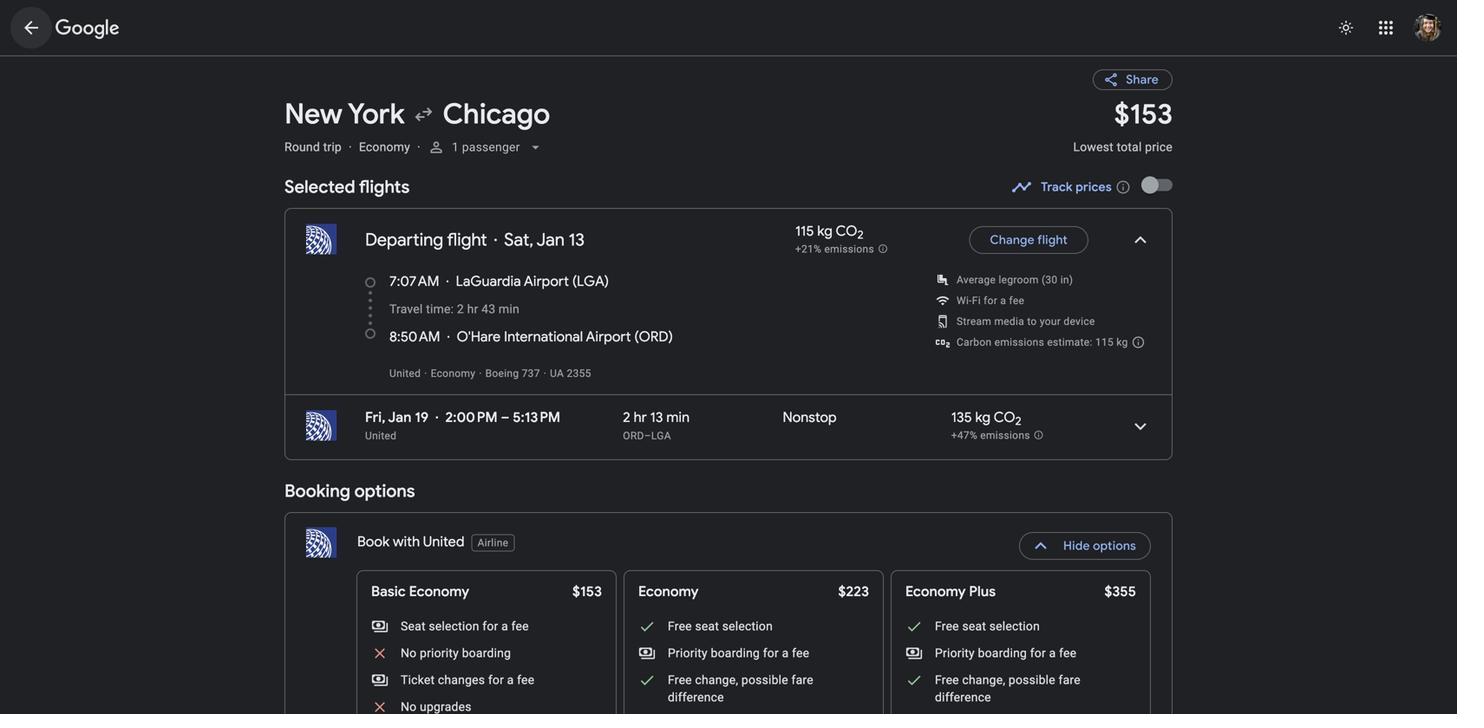 Task type: vqa. For each thing, say whether or not it's contained in the screenshot.
'MIN'
yes



Task type: describe. For each thing, give the bounding box(es) containing it.
ticket changes for a fee
[[401, 674, 535, 688]]

booking
[[285, 481, 350, 503]]

seat for economy
[[695, 620, 719, 634]]

boeing
[[485, 368, 519, 380]]

plus
[[969, 583, 996, 601]]

1 selection from the left
[[429, 620, 479, 634]]

seat selection for a fee
[[401, 620, 529, 634]]

change flight button
[[969, 219, 1089, 261]]

– inside 2 hr 13 min ord – lga
[[644, 430, 651, 442]]

york
[[348, 97, 405, 132]]

difference for economy plus
[[935, 691, 991, 705]]

2 hr 13 min ord – lga
[[623, 409, 690, 442]]

free seat selection for economy plus
[[935, 620, 1040, 634]]

priority for economy
[[668, 647, 708, 661]]

0 vertical spatial  image
[[417, 140, 421, 154]]

emissions for 135 kg co
[[980, 430, 1030, 442]]

selected
[[285, 176, 355, 198]]

0 vertical spatial united
[[389, 368, 421, 380]]

wi-
[[957, 295, 972, 307]]

booking options
[[285, 481, 415, 503]]

time:
[[426, 302, 454, 317]]

carbon
[[957, 337, 992, 349]]

basic economy
[[371, 583, 469, 601]]

min inside 2 hr 13 min ord – lga
[[666, 409, 690, 427]]

seat
[[401, 620, 426, 634]]

$223
[[838, 583, 869, 601]]

8:50 am
[[389, 328, 440, 346]]

2 inside 115 kg co 2
[[858, 228, 864, 243]]

flight details. return flight on friday, january 19. leaves o'hare international airport at 2:00 pm on friday, january 19 and arrives at laguardia airport at 5:13 pm on friday, january 19. image
[[1120, 406, 1162, 448]]

change
[[990, 232, 1035, 248]]

media
[[994, 316, 1024, 328]]

hide options
[[1063, 539, 1136, 554]]

boeing 737
[[485, 368, 540, 380]]

main content containing new york
[[285, 56, 1173, 715]]

fi
[[972, 295, 981, 307]]

135
[[951, 409, 972, 427]]

2 inside 135 kg co 2
[[1016, 414, 1022, 429]]

share
[[1126, 72, 1159, 88]]

2 vertical spatial united
[[423, 533, 465, 551]]

laguardia airport (lga)
[[456, 273, 609, 291]]

13 for jan
[[569, 229, 585, 251]]

with
[[393, 533, 420, 551]]

departing
[[365, 229, 443, 251]]

2 horizontal spatial kg
[[1117, 337, 1128, 349]]

1 passenger
[[452, 140, 520, 154]]

track prices
[[1041, 180, 1112, 195]]

nonstop
[[783, 409, 837, 427]]

flights
[[359, 176, 410, 198]]

+47%
[[951, 430, 978, 442]]

track
[[1041, 180, 1073, 195]]

sat, jan 13
[[504, 229, 585, 251]]

+21%
[[795, 243, 822, 256]]

Departure time: 2:00 PM. text field
[[445, 409, 498, 427]]

2 inside 2 hr 13 min ord – lga
[[623, 409, 630, 427]]

stream media to your device
[[957, 316, 1095, 328]]

no
[[401, 647, 417, 661]]

o'hare
[[457, 328, 501, 346]]

chicago
[[443, 97, 550, 132]]

1 boarding from the left
[[462, 647, 511, 661]]

international
[[504, 328, 583, 346]]

no priority boarding
[[401, 647, 511, 661]]

priority boarding for a fee for economy plus
[[935, 647, 1077, 661]]

learn more about tracked prices image
[[1116, 180, 1131, 195]]

in)
[[1061, 274, 1073, 286]]

2:00 pm – 5:13 pm
[[445, 409, 561, 427]]

lowest
[[1073, 140, 1114, 154]]

fri, jan 19
[[365, 409, 429, 427]]

round
[[285, 140, 320, 154]]

1 vertical spatial airport
[[586, 328, 631, 346]]

free change, possible fare difference for economy plus
[[935, 674, 1081, 705]]

wi-fi for a fee
[[957, 295, 1025, 307]]

priority for economy plus
[[935, 647, 975, 661]]

trip
[[323, 140, 342, 154]]

carbon emissions estimate: 115 kg
[[957, 337, 1128, 349]]

115 kg co 2
[[795, 222, 864, 243]]

your
[[1040, 316, 1061, 328]]

hide options button
[[1019, 526, 1151, 567]]

average
[[957, 274, 996, 286]]

+21% emissions
[[795, 243, 874, 256]]

fri,
[[365, 409, 386, 427]]

0 horizontal spatial airport
[[524, 273, 569, 291]]

7:07 am
[[389, 273, 439, 291]]

selection for economy
[[722, 620, 773, 634]]

$153 for $153 lowest total price
[[1114, 97, 1173, 132]]

(ord)
[[634, 328, 673, 346]]

1 horizontal spatial 115
[[1096, 337, 1114, 349]]

kg for 135 kg co
[[975, 409, 991, 427]]

2:00 pm
[[445, 409, 498, 427]]

change appearance image
[[1325, 7, 1367, 49]]

5:13 pm
[[513, 409, 561, 427]]

round trip
[[285, 140, 342, 154]]

2 right time:
[[457, 302, 464, 317]]

selected flights
[[285, 176, 410, 198]]

changes
[[438, 674, 485, 688]]

possible for economy
[[742, 674, 788, 688]]



Task type: locate. For each thing, give the bounding box(es) containing it.
change, for economy
[[695, 674, 738, 688]]

emissions
[[825, 243, 874, 256], [995, 337, 1044, 349], [980, 430, 1030, 442]]

0 horizontal spatial selection
[[429, 620, 479, 634]]

jan right the sat,
[[537, 229, 565, 251]]

options right hide
[[1093, 539, 1136, 554]]

 image
[[349, 140, 352, 154]]

2 up +47% emissions
[[1016, 414, 1022, 429]]

0 vertical spatial co
[[836, 222, 858, 240]]

1 horizontal spatial airport
[[586, 328, 631, 346]]

book
[[357, 533, 390, 551]]

 image right "737"
[[544, 368, 547, 380]]

united down fri,
[[365, 430, 397, 442]]

0 vertical spatial min
[[499, 302, 520, 317]]

0 horizontal spatial change,
[[695, 674, 738, 688]]

2 difference from the left
[[935, 691, 991, 705]]

co
[[836, 222, 858, 240], [994, 409, 1016, 427]]

$153 for $153
[[573, 583, 602, 601]]

1 horizontal spatial flight
[[1037, 232, 1068, 248]]

0 horizontal spatial  image
[[417, 140, 421, 154]]

1 horizontal spatial seat
[[962, 620, 986, 634]]

1 passenger button
[[421, 127, 551, 168]]

possible for economy plus
[[1009, 674, 1056, 688]]

min up lga
[[666, 409, 690, 427]]

device
[[1064, 316, 1095, 328]]

1
[[452, 140, 459, 154]]

list containing departing flight
[[285, 209, 1172, 460]]

1 horizontal spatial  image
[[494, 230, 497, 251]]

None text field
[[1073, 97, 1173, 170]]

(lga)
[[572, 273, 609, 291]]

135 kg co 2
[[951, 409, 1022, 429]]

Arrival time: 5:13 PM. text field
[[513, 409, 561, 427]]

$355
[[1105, 583, 1136, 601]]

change, for economy plus
[[962, 674, 1006, 688]]

selection for economy plus
[[990, 620, 1040, 634]]

book with united
[[357, 533, 465, 551]]

0 horizontal spatial flight
[[447, 229, 487, 251]]

2 boarding from the left
[[711, 647, 760, 661]]

free seat selection for economy
[[668, 620, 773, 634]]

1 vertical spatial  image
[[494, 230, 497, 251]]

0 vertical spatial options
[[354, 481, 415, 503]]

$153 inside $153 lowest total price
[[1114, 97, 1173, 132]]

2 horizontal spatial selection
[[990, 620, 1040, 634]]

1 horizontal spatial 13
[[650, 409, 663, 427]]

2 vertical spatial  image
[[544, 368, 547, 380]]

1 vertical spatial united
[[365, 430, 397, 442]]

flight up 'laguardia'
[[447, 229, 487, 251]]

kg inside 115 kg co 2
[[817, 222, 833, 240]]

estimate:
[[1047, 337, 1093, 349]]

options inside dropdown button
[[1093, 539, 1136, 554]]

legroom
[[999, 274, 1039, 286]]

2 vertical spatial kg
[[975, 409, 991, 427]]

options for hide options
[[1093, 539, 1136, 554]]

carbon emissions estimate: 115 kilograms element
[[957, 337, 1128, 349]]

1 free change, possible fare difference from the left
[[668, 674, 814, 705]]

o'hare international airport (ord)
[[457, 328, 673, 346]]

share button
[[1093, 69, 1173, 90]]

1 difference from the left
[[668, 691, 724, 705]]

1 horizontal spatial options
[[1093, 539, 1136, 554]]

13 up (lga)
[[569, 229, 585, 251]]

emissions down 115 kg co 2
[[825, 243, 874, 256]]

united right with
[[423, 533, 465, 551]]

1 vertical spatial 115
[[1096, 337, 1114, 349]]

1 vertical spatial emissions
[[995, 337, 1044, 349]]

boarding for economy
[[711, 647, 760, 661]]

for
[[984, 295, 998, 307], [483, 620, 498, 634], [763, 647, 779, 661], [1030, 647, 1046, 661], [488, 674, 504, 688]]

flight up (30
[[1037, 232, 1068, 248]]

Departure time: 7:07 AM. text field
[[389, 273, 439, 291]]

2 up the ord
[[623, 409, 630, 427]]

2
[[858, 228, 864, 243], [457, 302, 464, 317], [623, 409, 630, 427], [1016, 414, 1022, 429]]

economy plus
[[906, 583, 996, 601]]

– down total duration 2 hr 13 min. element
[[644, 430, 651, 442]]

1 horizontal spatial possible
[[1009, 674, 1056, 688]]

0 horizontal spatial jan
[[388, 409, 412, 427]]

seat for economy plus
[[962, 620, 986, 634]]

0 vertical spatial jan
[[537, 229, 565, 251]]

13 inside 2 hr 13 min ord – lga
[[650, 409, 663, 427]]

115 inside 115 kg co 2
[[795, 222, 814, 240]]

1 horizontal spatial –
[[644, 430, 651, 442]]

1 vertical spatial $153
[[573, 583, 602, 601]]

jan for sat,
[[537, 229, 565, 251]]

jan
[[537, 229, 565, 251], [388, 409, 412, 427]]

2 free seat selection from the left
[[935, 620, 1040, 634]]

main content
[[285, 56, 1173, 715]]

2 up +21% emissions
[[858, 228, 864, 243]]

nonstop flight. element
[[783, 409, 837, 429]]

return flight on friday, january 19. leaves o'hare international airport at 2:00 pm on friday, january 19 and arrives at laguardia airport at 5:13 pm on friday, january 19. element
[[365, 409, 561, 427]]

 image
[[417, 140, 421, 154], [494, 230, 497, 251], [544, 368, 547, 380]]

none text field inside main content
[[1073, 97, 1173, 170]]

$153 lowest total price
[[1073, 97, 1173, 154]]

153 us dollars element
[[1114, 97, 1173, 132]]

0 vertical spatial hr
[[467, 302, 478, 317]]

co up +21% emissions
[[836, 222, 858, 240]]

fee
[[1009, 295, 1025, 307], [511, 620, 529, 634], [792, 647, 810, 661], [1059, 647, 1077, 661], [517, 674, 535, 688]]

airport down sat, jan 13
[[524, 273, 569, 291]]

1 horizontal spatial free change, possible fare difference
[[935, 674, 1081, 705]]

0 vertical spatial kg
[[817, 222, 833, 240]]

43
[[482, 302, 496, 317]]

+47% emissions
[[951, 430, 1030, 442]]

2 priority from the left
[[935, 647, 975, 661]]

19
[[415, 409, 429, 427]]

2 seat from the left
[[962, 620, 986, 634]]

airline
[[478, 537, 509, 550]]

jan left 19
[[388, 409, 412, 427]]

0 horizontal spatial priority boarding for a fee
[[668, 647, 810, 661]]

Arrival time: 8:50 AM. text field
[[389, 328, 440, 346]]

2 horizontal spatial boarding
[[978, 647, 1027, 661]]

$153
[[1114, 97, 1173, 132], [573, 583, 602, 601]]

0 vertical spatial 13
[[569, 229, 585, 251]]

0 horizontal spatial –
[[501, 409, 510, 427]]

min
[[499, 302, 520, 317], [666, 409, 690, 427]]

kg
[[817, 222, 833, 240], [1117, 337, 1128, 349], [975, 409, 991, 427]]

average legroom (30 in)
[[957, 274, 1073, 286]]

co inside 135 kg co 2
[[994, 409, 1016, 427]]

0 horizontal spatial $153
[[573, 583, 602, 601]]

emissions for 115 kg co
[[825, 243, 874, 256]]

1 vertical spatial co
[[994, 409, 1016, 427]]

hr up the ord
[[634, 409, 647, 427]]

1 vertical spatial min
[[666, 409, 690, 427]]

0 vertical spatial –
[[501, 409, 510, 427]]

(30
[[1042, 274, 1058, 286]]

0 horizontal spatial fare
[[792, 674, 814, 688]]

0 horizontal spatial difference
[[668, 691, 724, 705]]

1 horizontal spatial priority boarding for a fee
[[935, 647, 1077, 661]]

list inside main content
[[285, 209, 1172, 460]]

none text field containing $153
[[1073, 97, 1173, 170]]

1 change, from the left
[[695, 674, 738, 688]]

boarding
[[462, 647, 511, 661], [711, 647, 760, 661], [978, 647, 1027, 661]]

options for booking options
[[354, 481, 415, 503]]

hr inside 2 hr 13 min ord – lga
[[634, 409, 647, 427]]

min right the 43
[[499, 302, 520, 317]]

priority boarding for a fee
[[668, 647, 810, 661], [935, 647, 1077, 661]]

total
[[1117, 140, 1142, 154]]

free seat selection
[[668, 620, 773, 634], [935, 620, 1040, 634]]

emissions down stream media to your device
[[995, 337, 1044, 349]]

hr left the 43
[[467, 302, 478, 317]]

fare for $223
[[792, 674, 814, 688]]

13 for hr
[[650, 409, 663, 427]]

economy
[[359, 140, 410, 154], [431, 368, 476, 380], [409, 583, 469, 601], [638, 583, 699, 601], [906, 583, 966, 601]]

boarding for economy plus
[[978, 647, 1027, 661]]

0 horizontal spatial min
[[499, 302, 520, 317]]

1 horizontal spatial free seat selection
[[935, 620, 1040, 634]]

1 fare from the left
[[792, 674, 814, 688]]

2 possible from the left
[[1009, 674, 1056, 688]]

airport left (ord)
[[586, 328, 631, 346]]

airport
[[524, 273, 569, 291], [586, 328, 631, 346]]

free change, possible fare difference
[[668, 674, 814, 705], [935, 674, 1081, 705]]

co for 135 kg co
[[994, 409, 1016, 427]]

change flight
[[990, 232, 1068, 248]]

0 horizontal spatial 13
[[569, 229, 585, 251]]

2 horizontal spatial  image
[[544, 368, 547, 380]]

go back image
[[21, 17, 42, 38]]

1 horizontal spatial jan
[[537, 229, 565, 251]]

ord
[[623, 430, 644, 442]]

3 selection from the left
[[990, 620, 1040, 634]]

115
[[795, 222, 814, 240], [1096, 337, 1114, 349]]

passenger
[[462, 140, 520, 154]]

kg inside 135 kg co 2
[[975, 409, 991, 427]]

0 vertical spatial emissions
[[825, 243, 874, 256]]

1 priority from the left
[[668, 647, 708, 661]]

0 horizontal spatial boarding
[[462, 647, 511, 661]]

1 horizontal spatial priority
[[935, 647, 975, 661]]

selection
[[429, 620, 479, 634], [722, 620, 773, 634], [990, 620, 1040, 634]]

0 horizontal spatial free change, possible fare difference
[[668, 674, 814, 705]]

kg up +21% emissions
[[817, 222, 833, 240]]

kg up +47% emissions
[[975, 409, 991, 427]]

flight
[[447, 229, 487, 251], [1037, 232, 1068, 248]]

– left 5:13 pm
[[501, 409, 510, 427]]

new york
[[285, 97, 405, 132]]

1 horizontal spatial min
[[666, 409, 690, 427]]

0 horizontal spatial hr
[[467, 302, 478, 317]]

seat
[[695, 620, 719, 634], [962, 620, 986, 634]]

0 horizontal spatial kg
[[817, 222, 833, 240]]

basic
[[371, 583, 406, 601]]

travel
[[389, 302, 423, 317]]

priority
[[668, 647, 708, 661], [935, 647, 975, 661]]

2 fare from the left
[[1059, 674, 1081, 688]]

travel time: 2 hr 43 min
[[389, 302, 520, 317]]

1 vertical spatial kg
[[1117, 337, 1128, 349]]

1 horizontal spatial change,
[[962, 674, 1006, 688]]

1 vertical spatial jan
[[388, 409, 412, 427]]

1 vertical spatial 13
[[650, 409, 663, 427]]

1 horizontal spatial hr
[[634, 409, 647, 427]]

1 horizontal spatial boarding
[[711, 647, 760, 661]]

co inside 115 kg co 2
[[836, 222, 858, 240]]

flight for departing flight
[[447, 229, 487, 251]]

2 free change, possible fare difference from the left
[[935, 674, 1081, 705]]

list
[[285, 209, 1172, 460]]

2 vertical spatial emissions
[[980, 430, 1030, 442]]

free
[[668, 620, 692, 634], [935, 620, 959, 634], [668, 674, 692, 688], [935, 674, 959, 688]]

sat,
[[504, 229, 534, 251]]

115 right the estimate:
[[1096, 337, 1114, 349]]

0 horizontal spatial priority
[[668, 647, 708, 661]]

to
[[1027, 316, 1037, 328]]

a
[[1001, 295, 1006, 307], [502, 620, 508, 634], [782, 647, 789, 661], [1049, 647, 1056, 661], [507, 674, 514, 688]]

115 up +21%
[[795, 222, 814, 240]]

0 horizontal spatial 115
[[795, 222, 814, 240]]

united
[[389, 368, 421, 380], [365, 430, 397, 442], [423, 533, 465, 551]]

2 selection from the left
[[722, 620, 773, 634]]

prices
[[1076, 180, 1112, 195]]

0 horizontal spatial options
[[354, 481, 415, 503]]

1 vertical spatial options
[[1093, 539, 1136, 554]]

0 horizontal spatial free seat selection
[[668, 620, 773, 634]]

1 vertical spatial –
[[644, 430, 651, 442]]

1 seat from the left
[[695, 620, 719, 634]]

loading results progress bar
[[0, 56, 1457, 59]]

ua 2355
[[550, 368, 591, 380]]

a inside list
[[1001, 295, 1006, 307]]

total duration 2 hr 13 min. element
[[623, 409, 783, 429]]

departing flight
[[365, 229, 487, 251]]

 image left the sat,
[[494, 230, 497, 251]]

2 change, from the left
[[962, 674, 1006, 688]]

new
[[285, 97, 342, 132]]

kg for 115 kg co
[[817, 222, 833, 240]]

2 priority boarding for a fee from the left
[[935, 647, 1077, 661]]

1 possible from the left
[[742, 674, 788, 688]]

co up +47% emissions
[[994, 409, 1016, 427]]

flight for change flight
[[1037, 232, 1068, 248]]

priority boarding for a fee for economy
[[668, 647, 810, 661]]

kg right the estimate:
[[1117, 337, 1128, 349]]

price
[[1145, 140, 1173, 154]]

13 up lga
[[650, 409, 663, 427]]

difference for economy
[[668, 691, 724, 705]]

lga
[[651, 430, 671, 442]]

13
[[569, 229, 585, 251], [650, 409, 663, 427]]

1 free seat selection from the left
[[668, 620, 773, 634]]

1 horizontal spatial fare
[[1059, 674, 1081, 688]]

change,
[[695, 674, 738, 688], [962, 674, 1006, 688]]

options up book
[[354, 481, 415, 503]]

New York to Chicago and back text field
[[285, 97, 1053, 132]]

0 vertical spatial airport
[[524, 273, 569, 291]]

united down 8:50 am
[[389, 368, 421, 380]]

jan for fri,
[[388, 409, 412, 427]]

hr
[[467, 302, 478, 317], [634, 409, 647, 427]]

0 vertical spatial 115
[[795, 222, 814, 240]]

1 horizontal spatial co
[[994, 409, 1016, 427]]

1 horizontal spatial kg
[[975, 409, 991, 427]]

0 horizontal spatial possible
[[742, 674, 788, 688]]

stream
[[957, 316, 992, 328]]

1 priority boarding for a fee from the left
[[668, 647, 810, 661]]

difference
[[668, 691, 724, 705], [935, 691, 991, 705]]

laguardia
[[456, 273, 521, 291]]

flight inside button
[[1037, 232, 1068, 248]]

emissions down 135 kg co 2
[[980, 430, 1030, 442]]

0 vertical spatial $153
[[1114, 97, 1173, 132]]

co for 115 kg co
[[836, 222, 858, 240]]

fare for $355
[[1059, 674, 1081, 688]]

 image left 1 at top
[[417, 140, 421, 154]]

1 horizontal spatial selection
[[722, 620, 773, 634]]

1 horizontal spatial difference
[[935, 691, 991, 705]]

737
[[522, 368, 540, 380]]

priority
[[420, 647, 459, 661]]

0 horizontal spatial co
[[836, 222, 858, 240]]

1 vertical spatial hr
[[634, 409, 647, 427]]

ticket
[[401, 674, 435, 688]]

1 horizontal spatial $153
[[1114, 97, 1173, 132]]

0 horizontal spatial seat
[[695, 620, 719, 634]]

3 boarding from the left
[[978, 647, 1027, 661]]

free change, possible fare difference for economy
[[668, 674, 814, 705]]



